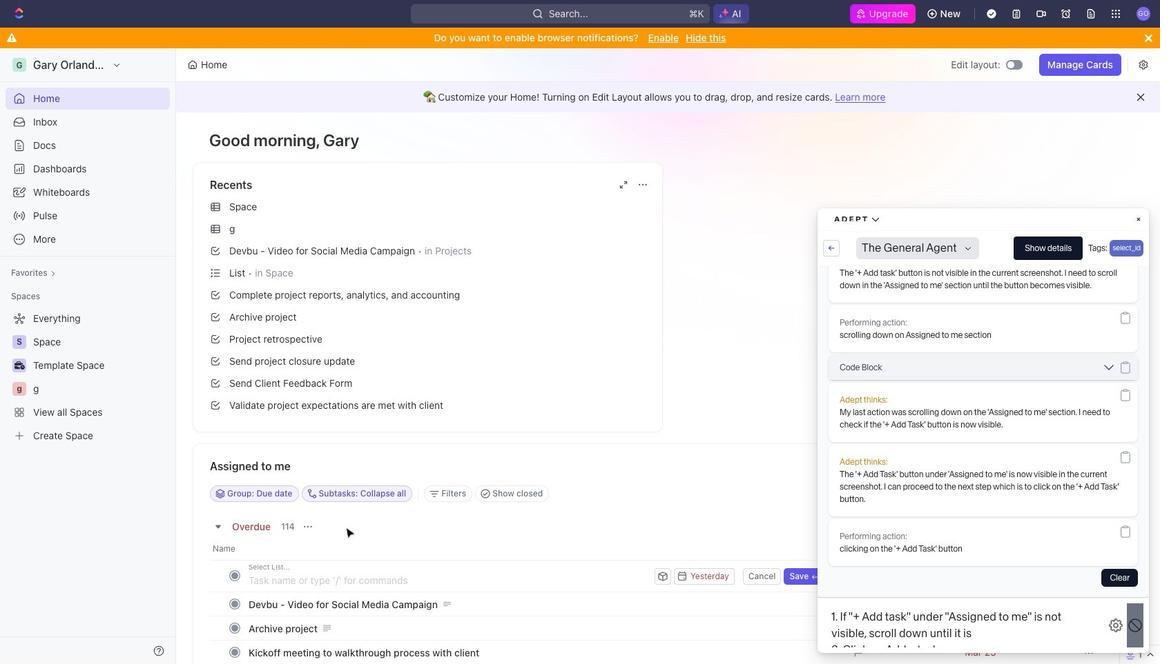 Task type: describe. For each thing, give the bounding box(es) containing it.
sidebar navigation
[[0, 48, 179, 665]]

space, , element
[[12, 336, 26, 349]]

g, , element
[[12, 383, 26, 396]]

Search tasks... text field
[[934, 484, 1072, 505]]

gary orlando's workspace, , element
[[12, 58, 26, 72]]



Task type: locate. For each thing, give the bounding box(es) containing it.
Task name or type '/' for commands text field
[[249, 570, 652, 592]]

tree inside sidebar navigation
[[6, 308, 170, 447]]

business time image
[[14, 362, 25, 370]]

tree
[[6, 308, 170, 447]]

alert
[[176, 82, 1160, 113]]



Task type: vqa. For each thing, say whether or not it's contained in the screenshot.
the leftmost /
no



